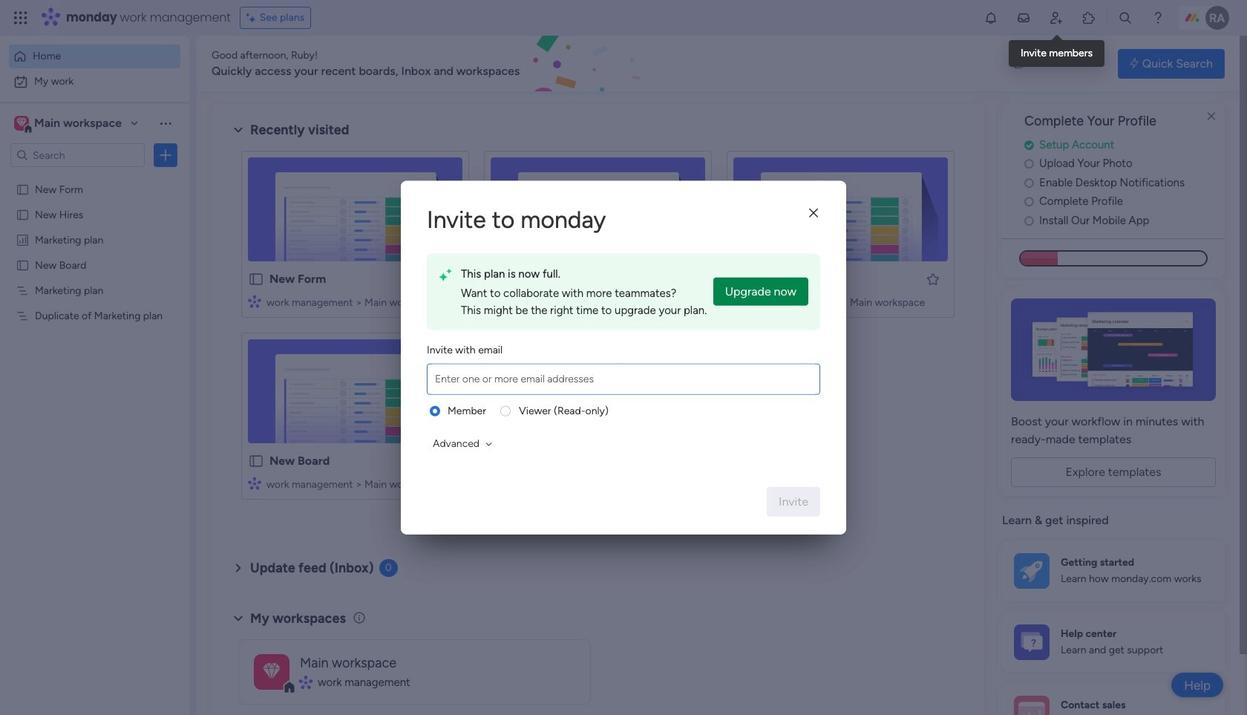 Task type: vqa. For each thing, say whether or not it's contained in the screenshot.
Public board image to the right
yes



Task type: locate. For each thing, give the bounding box(es) containing it.
public board image for component icon to the left
[[248, 271, 264, 287]]

component image
[[491, 294, 504, 308], [734, 294, 747, 308], [248, 476, 261, 490]]

dapulse x slim image
[[1203, 108, 1221, 126]]

upgrade stars new image
[[439, 265, 452, 285]]

workspace image
[[14, 115, 29, 131], [16, 115, 27, 131], [254, 654, 290, 690]]

1 circle o image from the top
[[1025, 158, 1035, 170]]

1 vertical spatial circle o image
[[1025, 215, 1035, 226]]

search everything image
[[1119, 10, 1133, 25]]

2 horizontal spatial component image
[[734, 294, 747, 308]]

0 element
[[379, 559, 398, 577]]

1 vertical spatial component image
[[300, 676, 313, 689]]

add to favorites image
[[440, 271, 455, 286]]

v2 user feedback image
[[1015, 55, 1026, 72]]

option
[[9, 45, 180, 68], [9, 70, 180, 94], [0, 176, 189, 179]]

2 vertical spatial public board image
[[248, 453, 264, 469]]

circle o image
[[1025, 196, 1035, 207], [1025, 215, 1035, 226]]

getting started element
[[1003, 541, 1225, 601]]

2 circle o image from the top
[[1025, 215, 1035, 226]]

2 circle o image from the top
[[1025, 177, 1035, 189]]

1 vertical spatial circle o image
[[1025, 177, 1035, 189]]

public board image for the rightmost component image
[[734, 271, 750, 287]]

invite members image
[[1049, 10, 1064, 25]]

angle down image
[[486, 439, 492, 449]]

circle o image
[[1025, 158, 1035, 170], [1025, 177, 1035, 189]]

public board image
[[16, 182, 30, 196], [16, 207, 30, 221], [248, 453, 264, 469]]

templates image image
[[1016, 299, 1212, 401]]

0 vertical spatial component image
[[248, 294, 261, 308]]

public board image
[[16, 258, 30, 272], [248, 271, 264, 287], [491, 271, 507, 287], [734, 271, 750, 287]]

component image
[[248, 294, 261, 308], [300, 676, 313, 689]]

list box
[[0, 173, 189, 528]]

0 vertical spatial circle o image
[[1025, 158, 1035, 170]]

0 vertical spatial circle o image
[[1025, 196, 1035, 207]]

contact sales element
[[1003, 684, 1225, 715]]

open update feed (inbox) image
[[230, 559, 247, 577]]

0 vertical spatial public board image
[[16, 182, 30, 196]]



Task type: describe. For each thing, give the bounding box(es) containing it.
0 horizontal spatial component image
[[248, 294, 261, 308]]

ruby anderson image
[[1206, 6, 1230, 30]]

public board image for the middle component image
[[491, 271, 507, 287]]

close recently visited image
[[230, 121, 247, 139]]

workspace image
[[263, 658, 281, 685]]

workspace selection element
[[14, 114, 124, 134]]

1 horizontal spatial component image
[[491, 294, 504, 308]]

see plans image
[[246, 10, 260, 26]]

check circle image
[[1025, 139, 1035, 151]]

select product image
[[13, 10, 28, 25]]

0 vertical spatial option
[[9, 45, 180, 68]]

Search in workspace field
[[31, 147, 124, 164]]

monday marketplace image
[[1082, 10, 1097, 25]]

1 circle o image from the top
[[1025, 196, 1035, 207]]

help image
[[1151, 10, 1166, 25]]

public dashboard image
[[16, 232, 30, 247]]

1 horizontal spatial component image
[[300, 676, 313, 689]]

help center element
[[1003, 613, 1225, 672]]

update feed image
[[1017, 10, 1032, 25]]

0 horizontal spatial component image
[[248, 476, 261, 490]]

v2 bolt switch image
[[1131, 55, 1139, 72]]

2 vertical spatial option
[[0, 176, 189, 179]]

Enter one or more email addresses text field
[[431, 365, 817, 394]]

close image
[[810, 208, 819, 219]]

notifications image
[[984, 10, 999, 25]]

1 vertical spatial option
[[9, 70, 180, 94]]

close my workspaces image
[[230, 610, 247, 627]]

1 vertical spatial public board image
[[16, 207, 30, 221]]

add to favorites image
[[926, 271, 941, 286]]

quick search results list box
[[230, 139, 967, 518]]



